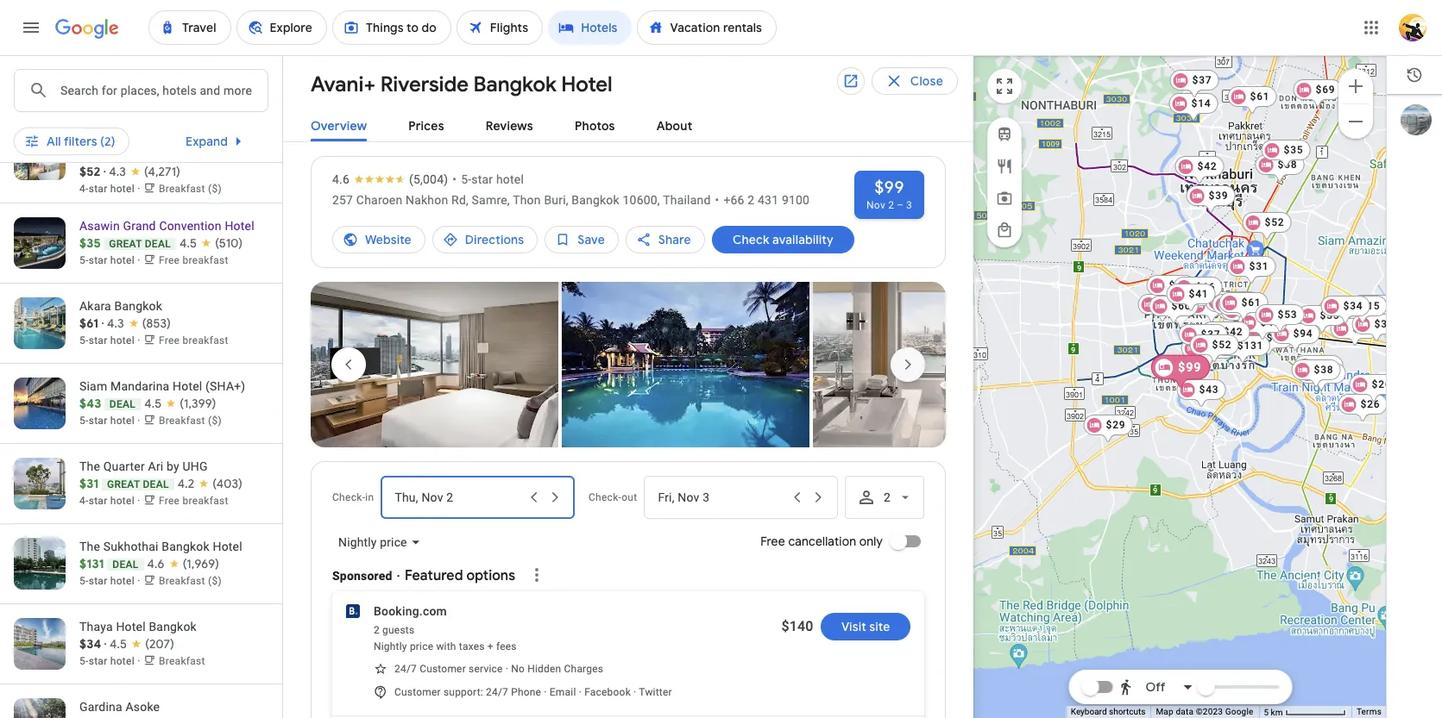 Task type: describe. For each thing, give the bounding box(es) containing it.
1 breakfast ($) from the top
[[159, 183, 222, 195]]

$49 for the bottom $49 link
[[1319, 367, 1339, 379]]

4-star hotel · for free breakfast
[[79, 495, 143, 508]]

3.9 out of 5 stars from 493 reviews image
[[110, 74, 173, 91]]

2 vertical spatial $52 link
[[1189, 334, 1239, 364]]

5- up rd,
[[461, 173, 472, 186]]

5- down asawin
[[79, 255, 89, 267]]

breakfast ($) for (1,399)
[[159, 415, 222, 427]]

avani+
[[311, 72, 376, 98]]

24/7 customer service · no hidden charges
[[394, 664, 603, 676]]

(2) inside filters 'form'
[[100, 75, 115, 91]]

0 vertical spatial $35 link
[[1261, 139, 1310, 169]]

2 list item from the left
[[562, 282, 810, 452]]

$35 inside asawin grand convention hotel $35 great deal
[[79, 236, 101, 251]]

breakfast for (510)
[[183, 255, 228, 267]]

($) for (1,969)
[[208, 576, 222, 588]]

$140
[[782, 619, 814, 635]]

1 vertical spatial customer
[[394, 687, 441, 699]]

star down $52 ·
[[89, 183, 107, 195]]

$34 link down $15
[[1330, 318, 1379, 347]]

keyboard shortcuts button
[[1071, 707, 1146, 719]]

photo 5 image
[[813, 282, 1061, 448]]

$135
[[1228, 296, 1254, 308]]

(1,399)
[[180, 396, 216, 412]]

previous image
[[328, 344, 369, 386]]

257 charoen nakhon rd, samre, thon buri, bangkok 10600, thailand • +66 2 431 9100
[[332, 193, 810, 207]]

facebook
[[585, 687, 631, 699]]

4+ rating button
[[358, 69, 449, 97]]

recently viewed image
[[1406, 66, 1423, 84]]

$43 link
[[1176, 379, 1226, 409]]

1 list item from the left
[[311, 282, 558, 452]]

1 horizontal spatial •
[[715, 193, 719, 207]]

3 breakfast from the top
[[159, 576, 205, 588]]

website
[[365, 232, 412, 248]]

the sukhothai bangkok hotel $131 deal
[[79, 540, 242, 572]]

terms
[[1357, 708, 1382, 717]]

1 vertical spatial $31 link
[[1187, 295, 1236, 324]]

$39 for middle $39 link
[[1169, 279, 1188, 291]]

free for ari
[[159, 495, 180, 508]]

breakfast ($) for (1,969)
[[159, 576, 222, 588]]

hotel · for $43
[[110, 415, 140, 427]]

4.3 out of 5 stars from 853 reviews image
[[107, 315, 171, 332]]

great inside asawin grand convention hotel $35 great deal
[[109, 238, 142, 250]]

in
[[365, 492, 374, 504]]

star up novotel
[[89, 94, 107, 106]]

hotel · for $35
[[110, 255, 140, 267]]

$66 link
[[1173, 277, 1222, 306]]

free breakfast for hotel
[[159, 255, 228, 267]]

0 vertical spatial $42 link
[[1175, 156, 1224, 185]]

0 vertical spatial •
[[453, 173, 457, 186]]

$14 link
[[1169, 93, 1218, 122]]

$31 inside 'the quarter ari by uhg $31 great deal'
[[79, 476, 99, 492]]

ari
[[148, 460, 164, 474]]

431
[[758, 193, 779, 207]]

photo 4 image
[[562, 282, 810, 448]]

5-star hotel · for $34
[[79, 656, 143, 668]]

fees
[[496, 641, 517, 653]]

2 hotel · from the top
[[110, 183, 140, 195]]

thaya
[[79, 621, 113, 634]]

service
[[469, 664, 503, 676]]

10600,
[[623, 193, 660, 207]]

0 vertical spatial $31 link
[[1227, 256, 1276, 285]]

4- inside popup button
[[165, 75, 179, 91]]

$15 link
[[1338, 296, 1387, 325]]

check availability button
[[712, 219, 854, 261]]

1 hotel · from the top
[[110, 94, 140, 106]]

hotel · for $31
[[110, 495, 140, 508]]

off button
[[1114, 667, 1199, 709]]

2 all filters (2) button from the top
[[14, 121, 129, 162]]

free for convention
[[159, 255, 180, 267]]

star down thaya
[[89, 656, 107, 668]]

the for $131
[[79, 540, 100, 554]]

the quarter ari by uhg $31 great deal
[[79, 460, 208, 492]]

zoom out map image
[[1346, 111, 1366, 132]]

$72 link
[[1351, 295, 1400, 324]]

$26 link down $30 link
[[1338, 394, 1387, 423]]

$131 inside the sukhothai bangkok hotel $131 deal
[[79, 557, 104, 572]]

sponsored inside 'bangkok interplace sponsored · expedia.com $34 ·'
[[79, 59, 139, 73]]

$88
[[1240, 303, 1259, 315]]

($) for (1,399)
[[208, 415, 222, 427]]

1 vertical spatial $61 link
[[1219, 292, 1268, 322]]

map region
[[808, 0, 1442, 719]]

hidden
[[528, 664, 561, 676]]

(1,969)
[[183, 557, 219, 572]]

free breakfast for by
[[159, 495, 228, 508]]

0 vertical spatial $61
[[1250, 90, 1270, 102]]

$72
[[1373, 299, 1393, 311]]

$41
[[1189, 288, 1208, 300]]

· left twitter
[[634, 687, 636, 699]]

$178
[[1203, 342, 1230, 354]]

booking.com 2 guests nightly price with taxes + fees
[[374, 605, 517, 653]]

$37 for bottom $37 link
[[1201, 328, 1220, 341]]

$34 link left $72 at the right
[[1321, 296, 1370, 325]]

· down novotel
[[104, 164, 106, 180]]

hotel for avani+ riverside bangkok hotel
[[561, 72, 613, 98]]

2 vertical spatial $38 link
[[1291, 359, 1340, 389]]

1 vertical spatial $61
[[1241, 296, 1261, 309]]

why this ad? image
[[527, 565, 547, 586]]

257
[[332, 193, 353, 207]]

hotel · for $34
[[110, 656, 140, 668]]

0 vertical spatial customer
[[420, 664, 466, 676]]

5 km button
[[1259, 707, 1352, 719]]

zoom in map image
[[1346, 76, 1366, 96]]

0 horizontal spatial $42
[[1197, 160, 1217, 172]]

bangkok right buri,
[[572, 193, 620, 207]]

asoke
[[126, 701, 160, 715]]

guests
[[382, 625, 415, 637]]

$53
[[1277, 309, 1297, 321]]

nightly inside nightly price button
[[338, 536, 377, 550]]

(493)
[[144, 75, 173, 91]]

filters inside 'form'
[[64, 75, 97, 91]]

$52 ·
[[79, 164, 109, 180]]

$88 link
[[1217, 299, 1266, 328]]

priceline
[[152, 147, 200, 162]]

nightly price button
[[325, 522, 435, 564]]

under $50
[[486, 75, 546, 91]]

$30 link
[[1294, 355, 1343, 385]]

5- down the akara
[[79, 335, 89, 347]]

$121
[[1176, 363, 1202, 375]]

sponsored for sponsored
[[79, 148, 139, 161]]

check-in
[[332, 492, 374, 504]]

samre,
[[472, 193, 510, 207]]

photos
[[575, 118, 615, 134]]

check-in text field inside filters 'form'
[[387, 15, 489, 54]]

0 vertical spatial $38 link
[[1255, 154, 1304, 183]]

2 vertical spatial $39 link
[[1352, 314, 1401, 343]]

· up 3.9 out of 5 stars from 493 reviews image
[[144, 59, 148, 73]]

• 5-star hotel
[[453, 173, 524, 186]]

availability
[[772, 232, 833, 248]]

filters form
[[14, 2, 864, 121]]

4 breakfast from the top
[[159, 656, 205, 668]]

$38 for the bottommost $38 link
[[1314, 364, 1333, 376]]

star down asawin
[[89, 255, 107, 267]]

4.5 out of 5 stars from 207 reviews image
[[110, 636, 174, 653]]

(sha+)
[[205, 380, 245, 394]]

2 inside booking.com 2 guests nightly price with taxes + fees
[[374, 625, 380, 637]]

recently viewed element
[[1387, 56, 1442, 94]]

$41 link
[[1166, 284, 1215, 313]]

$43 inside siam mandarina hotel (sha+) $43 deal
[[79, 396, 101, 412]]

0 vertical spatial $52 link
[[1242, 212, 1291, 241]]

out
[[622, 492, 637, 504]]

1 vertical spatial $38 link
[[1212, 294, 1261, 323]]

$32 link
[[1138, 294, 1187, 323]]

1 vertical spatial check-in text field
[[395, 477, 523, 519]]

0 horizontal spatial 24/7
[[394, 664, 417, 676]]

$94 link
[[1271, 323, 1320, 353]]

sponsored · featured options
[[332, 568, 515, 585]]

deal inside siam mandarina hotel (sha+) $43 deal
[[109, 399, 136, 411]]

bangkok inside 'bangkok interplace sponsored · expedia.com $34 ·'
[[79, 41, 127, 55]]

$15
[[1360, 300, 1380, 312]]

1 vertical spatial $42
[[1223, 326, 1243, 338]]

bangkok inside heading
[[473, 72, 556, 98]]

great inside 'the quarter ari by uhg $31 great deal'
[[107, 479, 140, 491]]

$29 link
[[1083, 415, 1132, 444]]

1 vertical spatial $39 link
[[1146, 275, 1195, 304]]

hotel · for $61
[[110, 335, 140, 347]]

· left 3.9 at the left of the page
[[104, 75, 107, 91]]

the for $31
[[79, 460, 100, 474]]

view larger map image
[[994, 76, 1015, 97]]

4.5 for (207)
[[110, 637, 127, 653]]

1 vertical spatial $48
[[1266, 332, 1286, 344]]

1 vertical spatial 2 button
[[845, 476, 924, 520]]

0 vertical spatial $49 link
[[1238, 312, 1287, 341]]

bangkok up priceline at the top of page
[[125, 130, 173, 144]]

2 horizontal spatial $35
[[1320, 309, 1340, 322]]

1 vertical spatial 24/7
[[486, 687, 508, 699]]

$99 nov 2 – 3
[[867, 177, 912, 211]]

expedia.com
[[152, 58, 224, 73]]

2 all filters (2) from the top
[[47, 134, 115, 149]]

$39 for the bottom $39 link
[[1374, 318, 1394, 330]]

5 km
[[1264, 708, 1285, 718]]

1 vertical spatial $52 link
[[1218, 295, 1267, 324]]

1 vertical spatial $42 link
[[1201, 322, 1250, 351]]

terms link
[[1357, 708, 1382, 717]]

5- down siam
[[79, 415, 89, 427]]

$38 for the top $38 link
[[1277, 158, 1297, 170]]

booking.com
[[374, 605, 447, 619]]

(5,004)
[[409, 173, 448, 186]]

$34 left $72 at the right
[[1343, 300, 1363, 312]]

bangkok inside the sukhothai bangkok hotel $131 deal
[[162, 540, 210, 554]]

google
[[1225, 708, 1254, 717]]

hotel for the sukhothai bangkok hotel $131 deal
[[213, 540, 242, 554]]

star down quarter at the bottom left of page
[[89, 495, 107, 508]]

$19
[[1191, 290, 1211, 302]]

free left cancellation
[[761, 534, 785, 550]]

(510)
[[215, 236, 243, 251]]

email
[[550, 687, 576, 699]]

check
[[732, 232, 769, 248]]

with
[[436, 641, 456, 653]]

free down (493)
[[159, 94, 180, 106]]

Search for places, hotels and more text field
[[60, 70, 268, 111]]

1 horizontal spatial $35
[[1284, 144, 1303, 156]]

thaya hotel bangkok $34 ·
[[79, 621, 197, 653]]

+66
[[724, 193, 745, 207]]

price inside booking.com 2 guests nightly price with taxes + fees
[[410, 641, 433, 653]]

gardina asoke
[[79, 701, 160, 715]]

4.3 out of 5 stars from 4,271 reviews image
[[109, 163, 180, 180]]

bangkok inside thaya hotel bangkok $34 ·
[[149, 621, 197, 634]]

$29
[[1106, 419, 1125, 431]]

keyboard
[[1071, 708, 1107, 717]]

$39 for topmost $39 link
[[1208, 189, 1228, 202]]

star up samre,
[[472, 173, 493, 186]]

$37 for the top $37 link
[[1192, 74, 1212, 86]]

price inside nightly price button
[[380, 536, 407, 550]]

0 vertical spatial $61 link
[[1227, 86, 1277, 115]]

check- for in
[[332, 492, 365, 504]]

$34 inside 'bangkok interplace sponsored · expedia.com $34 ·'
[[79, 75, 101, 91]]

all inside filters 'form'
[[47, 75, 61, 91]]

novotel
[[79, 130, 122, 144]]

4.6 for (1,969)
[[147, 557, 165, 572]]

visit
[[841, 620, 866, 635]]

1 horizontal spatial $31
[[1209, 299, 1229, 311]]

5- inside popup button
[[197, 75, 209, 91]]

close
[[910, 73, 943, 89]]

4.5 out of 5 stars from 510 reviews image
[[180, 235, 243, 252]]

· right email
[[579, 687, 582, 699]]



Task type: vqa. For each thing, say whether or not it's contained in the screenshot.


Task type: locate. For each thing, give the bounding box(es) containing it.
0 vertical spatial $43
[[1199, 384, 1219, 396]]

$131 link
[[1215, 335, 1270, 365]]

nightly inside booking.com 2 guests nightly price with taxes + fees
[[374, 641, 407, 653]]

4-star hotel · down quarter at the bottom left of page
[[79, 495, 143, 508]]

1 vertical spatial $26
[[1360, 398, 1380, 410]]

the
[[79, 460, 100, 474], [79, 540, 100, 554]]

5-star hotel · down 4.5 out of 5 stars from 207 reviews image
[[79, 656, 143, 668]]

deal inside asawin grand convention hotel $35 great deal
[[145, 238, 171, 250]]

$34 link
[[1321, 296, 1370, 325], [1330, 318, 1379, 347]]

0 vertical spatial all
[[47, 75, 61, 91]]

breakfast down '4.6 out of 5 stars from 1,969 reviews' image
[[159, 576, 205, 588]]

all filters (2) button up novotel
[[14, 69, 129, 97]]

4 breakfast from the top
[[183, 495, 228, 508]]

4+
[[388, 75, 402, 91]]

1 horizontal spatial 4.5
[[144, 396, 162, 412]]

3.9
[[110, 75, 126, 91]]

5- up novotel
[[79, 94, 89, 106]]

4 5-star hotel · from the top
[[79, 415, 143, 427]]

tab list containing overview
[[283, 104, 974, 142]]

1 horizontal spatial $131
[[1237, 340, 1263, 352]]

avani+ riverside bangkok hotel
[[311, 72, 613, 98]]

all filters (2) button up $52 ·
[[14, 121, 129, 162]]

all filters (2) inside filters 'form'
[[47, 75, 115, 91]]

4.3 down novotel
[[109, 164, 126, 180]]

1 horizontal spatial list item
[[562, 282, 810, 452]]

1 horizontal spatial 24/7
[[486, 687, 508, 699]]

1 vertical spatial breakfast ($)
[[159, 415, 222, 427]]

2 vertical spatial $35
[[1320, 309, 1340, 322]]

0 horizontal spatial $99
[[875, 177, 904, 199]]

4.3
[[109, 164, 126, 180], [107, 316, 124, 331]]

3 breakfast from the top
[[183, 335, 228, 347]]

2 breakfast ($) from the top
[[159, 415, 222, 427]]

1 vertical spatial $131
[[79, 557, 104, 572]]

6 5-star hotel · from the top
[[79, 656, 143, 668]]

shortcuts
[[1109, 708, 1146, 717]]

1 horizontal spatial $49
[[1319, 367, 1339, 379]]

4.3 down the akara
[[107, 316, 124, 331]]

$131
[[1237, 340, 1263, 352], [79, 557, 104, 572]]

2 the from the top
[[79, 540, 100, 554]]

hotel up the photos
[[561, 72, 613, 98]]

2 vertical spatial $39
[[1374, 318, 1394, 330]]

3 breakfast ($) from the top
[[159, 576, 222, 588]]

2 ($) from the top
[[208, 415, 222, 427]]

2 inside filters 'form'
[[757, 28, 764, 41]]

2 free breakfast from the top
[[159, 255, 228, 267]]

check-in text field up rating
[[387, 15, 489, 54]]

$38 down $94 link
[[1314, 364, 1333, 376]]

save
[[578, 232, 605, 248]]

the inside the sukhothai bangkok hotel $131 deal
[[79, 540, 100, 554]]

4 hotel · from the top
[[110, 335, 140, 347]]

breakfast for (403)
[[183, 495, 228, 508]]

$135 link
[[1205, 291, 1261, 321]]

buri,
[[544, 193, 569, 207]]

$34 left 3.9 at the left of the page
[[79, 75, 101, 91]]

only
[[859, 534, 883, 550]]

1 the from the top
[[79, 460, 100, 474]]

photo 3 image
[[311, 282, 558, 448]]

6 hotel · from the top
[[110, 495, 140, 508]]

2 breakfast from the top
[[159, 415, 205, 427]]

0 vertical spatial $26
[[1372, 378, 1391, 391]]

$38 link down $94 link
[[1291, 359, 1340, 389]]

1 (2) from the top
[[100, 75, 115, 91]]

deal down the ari
[[143, 479, 169, 491]]

0 horizontal spatial $43
[[79, 396, 101, 412]]

bangkok up 4.3 out of 5 stars from 853 reviews image
[[114, 300, 162, 313]]

(4,271)
[[144, 164, 180, 180]]

5-star hotel · down asawin
[[79, 255, 143, 267]]

· inside thaya hotel bangkok $34 ·
[[104, 637, 107, 653]]

4.2 out of 5 stars from 403 reviews image
[[178, 476, 242, 493]]

0 horizontal spatial 2 button
[[718, 14, 798, 55]]

keyboard shortcuts
[[1071, 708, 1146, 717]]

great down quarter at the bottom left of page
[[107, 479, 140, 491]]

overview tab
[[311, 111, 367, 142]]

$42 link down $135 link
[[1201, 322, 1250, 351]]

check-in text field up "featured"
[[395, 477, 523, 519]]

0 horizontal spatial $35
[[79, 236, 101, 251]]

under
[[486, 75, 521, 91]]

check availability
[[732, 232, 833, 248]]

9100
[[782, 193, 810, 207]]

deal inside the sukhothai bangkok hotel $131 deal
[[112, 559, 139, 571]]

0 horizontal spatial $49 link
[[1238, 312, 1287, 341]]

directions
[[465, 232, 524, 248]]

$43 inside map region
[[1199, 384, 1219, 396]]

1 vertical spatial 4-star hotel ·
[[79, 495, 143, 508]]

0 vertical spatial $49
[[1260, 316, 1280, 328]]

$66
[[1195, 281, 1215, 293]]

$94
[[1293, 328, 1313, 340]]

1 horizontal spatial $49 link
[[1296, 363, 1346, 392]]

open in new tab image
[[843, 73, 859, 89]]

2 vertical spatial $38
[[1314, 364, 1333, 376]]

star down siam
[[89, 415, 107, 427]]

$32
[[1160, 298, 1180, 310]]

hotel inside thaya hotel bangkok $34 ·
[[116, 621, 146, 634]]

$42 link down $14 "link"
[[1175, 156, 1224, 185]]

$61 inside akara bangkok $61 ·
[[79, 316, 99, 331]]

7 hotel · from the top
[[110, 576, 140, 588]]

5 hotel · from the top
[[110, 415, 140, 427]]

visit site
[[841, 620, 890, 635]]

1 horizontal spatial $99
[[1178, 360, 1201, 375]]

0 vertical spatial nightly
[[338, 536, 377, 550]]

photos list
[[311, 282, 1061, 467]]

1 vertical spatial nightly
[[374, 641, 407, 653]]

24/7
[[394, 664, 417, 676], [486, 687, 508, 699]]

2 horizontal spatial $31
[[1249, 260, 1269, 272]]

(207)
[[145, 637, 174, 653]]

4.5 out of 5 stars from 1,399 reviews image
[[144, 395, 216, 413]]

free for $61
[[159, 335, 180, 347]]

free down (853)
[[159, 335, 180, 347]]

no
[[511, 664, 525, 676]]

charoen
[[356, 193, 403, 207]]

sponsored inside sponsored · featured options
[[332, 570, 392, 583]]

$38 link down $69 link
[[1255, 154, 1304, 183]]

$99 for $99
[[1178, 360, 1201, 375]]

4.5 down thaya
[[110, 637, 127, 653]]

0 vertical spatial 4.5
[[180, 236, 197, 251]]

phone
[[511, 687, 541, 699]]

$19 link
[[1169, 285, 1218, 315]]

$31
[[1249, 260, 1269, 272], [1209, 299, 1229, 311], [79, 476, 99, 492]]

breakfast down the 4.5 out of 5 stars from 1,399 reviews image
[[159, 415, 205, 427]]

main menu image
[[21, 17, 41, 38]]

$38 left $53 "link"
[[1234, 298, 1254, 310]]

expand button
[[165, 121, 269, 162]]

(403)
[[213, 476, 242, 492]]

1 all filters (2) from the top
[[47, 75, 115, 91]]

$39
[[1208, 189, 1228, 202], [1169, 279, 1188, 291], [1374, 318, 1394, 330]]

breakfast up (sha+)
[[183, 335, 228, 347]]

3 hotel · from the top
[[110, 255, 140, 267]]

3 5-star hotel · from the top
[[79, 335, 143, 347]]

0 vertical spatial 2 button
[[718, 14, 798, 55]]

hotel · down 4.3 out of 5 stars from 853 reviews image
[[110, 335, 140, 347]]

2 check- from the left
[[589, 492, 622, 504]]

(853)
[[142, 316, 171, 331]]

0 vertical spatial $131
[[1237, 340, 1263, 352]]

0 vertical spatial (2)
[[100, 75, 115, 91]]

$34 inside thaya hotel bangkok $34 ·
[[79, 637, 101, 653]]

1 vertical spatial $37 link
[[1178, 324, 1227, 353]]

0 vertical spatial $39 link
[[1186, 185, 1235, 214]]

· left no
[[506, 664, 508, 676]]

breakfast for (853)
[[183, 335, 228, 347]]

4.3 inside image
[[107, 316, 124, 331]]

$30
[[1316, 359, 1336, 372]]

hotel ·
[[110, 94, 140, 106], [110, 183, 140, 195], [110, 255, 140, 267], [110, 335, 140, 347], [110, 415, 140, 427], [110, 495, 140, 508], [110, 576, 140, 588], [110, 656, 140, 668]]

check- for out
[[589, 492, 622, 504]]

avani+ riverside bangkok hotel heading
[[297, 69, 613, 98]]

3 free breakfast from the top
[[159, 335, 228, 347]]

0 horizontal spatial $131
[[79, 557, 104, 572]]

1 vertical spatial 4.6
[[147, 557, 165, 572]]

hotel up (510)
[[225, 219, 254, 233]]

customer support: 24/7 phone · email · facebook · twitter
[[394, 687, 672, 699]]

1 free breakfast from the top
[[159, 94, 228, 106]]

· down the akara
[[102, 316, 104, 331]]

akara
[[79, 300, 111, 313]]

1 filters from the top
[[64, 75, 97, 91]]

breakfast down "(4,271)"
[[159, 183, 205, 195]]

breakfast
[[159, 183, 205, 195], [159, 415, 205, 427], [159, 576, 205, 588], [159, 656, 205, 668]]

Check-in text field
[[387, 15, 489, 54], [395, 477, 523, 519]]

all left 3.9 at the left of the page
[[47, 75, 61, 91]]

tab list
[[283, 104, 974, 142]]

· inside sponsored · featured options
[[397, 570, 401, 583]]

hotel inside siam mandarina hotel (sha+) $43 deal
[[173, 380, 202, 394]]

customer
[[420, 664, 466, 676], [394, 687, 441, 699]]

the left sukhothai
[[79, 540, 100, 554]]

the grand palace image
[[1170, 302, 1190, 329]]

0 vertical spatial all filters (2)
[[47, 75, 115, 91]]

sponsored for sponsored · featured options
[[332, 570, 392, 583]]

0 horizontal spatial 4.5
[[110, 637, 127, 653]]

0 horizontal spatial $38
[[1234, 298, 1254, 310]]

breakfast ($) down "(4,271)"
[[159, 183, 222, 195]]

close button
[[872, 67, 958, 95]]

$35 link right $53
[[1297, 305, 1346, 334]]

$131 down $88 link
[[1237, 340, 1263, 352]]

all filters (2)
[[47, 75, 115, 91], [47, 134, 115, 149]]

clear image
[[293, 25, 313, 46]]

overview
[[311, 118, 367, 134]]

$26 link right $30 link
[[1349, 374, 1398, 404]]

5-star hotel · for $35
[[79, 255, 143, 267]]

$42 down $14 "link"
[[1197, 160, 1217, 172]]

or
[[181, 75, 194, 91]]

$34 down $15
[[1353, 322, 1372, 334]]

cancellation
[[788, 534, 856, 550]]

0 vertical spatial great
[[109, 238, 142, 250]]

$43 down $121
[[1199, 384, 1219, 396]]

$49 link
[[1238, 312, 1287, 341], [1296, 363, 1346, 392]]

5-star hotel · for $61
[[79, 335, 143, 347]]

0 vertical spatial 4.6
[[332, 173, 350, 186]]

• up rd,
[[453, 173, 457, 186]]

$99 inside $99 nov 2 – 3
[[875, 177, 904, 199]]

1 vertical spatial all
[[47, 134, 61, 149]]

2 4-star hotel · from the top
[[79, 495, 143, 508]]

deal down mandarina
[[109, 399, 136, 411]]

1 breakfast from the top
[[159, 183, 205, 195]]

free breakfast down 4.2
[[159, 495, 228, 508]]

1 ($) from the top
[[208, 183, 222, 195]]

$34 down thaya
[[79, 637, 101, 653]]

grand
[[123, 219, 156, 233]]

2 vertical spatial ($)
[[208, 576, 222, 588]]

2 vertical spatial $31
[[79, 476, 99, 492]]

1 horizontal spatial $43
[[1199, 384, 1219, 396]]

1 vertical spatial sponsored
[[79, 148, 139, 161]]

0 vertical spatial filters
[[64, 75, 97, 91]]

4.3 inside image
[[109, 164, 126, 180]]

map data ©2023 google
[[1156, 708, 1254, 717]]

$131 inside map region
[[1237, 340, 1263, 352]]

bangkok up (207)
[[149, 621, 197, 634]]

(2) up $52 ·
[[100, 134, 115, 149]]

save button
[[545, 219, 619, 261]]

deal inside 'the quarter ari by uhg $31 great deal'
[[143, 479, 169, 491]]

check-out text field inside filters 'form'
[[555, 15, 659, 54]]

1 horizontal spatial $39
[[1208, 189, 1228, 202]]

free breakfast for ·
[[159, 335, 228, 347]]

1 vertical spatial (2)
[[100, 134, 115, 149]]

$99 link
[[1151, 355, 1210, 390]]

filters up $52 ·
[[64, 134, 97, 149]]

$61 link
[[1227, 86, 1277, 115], [1219, 292, 1268, 322]]

$14
[[1191, 97, 1211, 109]]

1 vertical spatial ($)
[[208, 415, 222, 427]]

hotel inside the sukhothai bangkok hotel $131 deal
[[213, 540, 242, 554]]

1 vertical spatial $35 link
[[1297, 305, 1346, 334]]

4-star hotel · for breakfast ($)
[[79, 183, 143, 195]]

1 vertical spatial all filters (2)
[[47, 134, 115, 149]]

4.5 down convention
[[180, 236, 197, 251]]

next image
[[887, 344, 929, 386]]

bangkok inside akara bangkok $61 ·
[[114, 300, 162, 313]]

price up sponsored · featured options
[[380, 536, 407, 550]]

great
[[109, 238, 142, 250], [107, 479, 140, 491]]

0 vertical spatial $31
[[1249, 260, 1269, 272]]

5- down thaya
[[79, 656, 89, 668]]

1 vertical spatial $49
[[1319, 367, 1339, 379]]

1 horizontal spatial 4.6
[[332, 173, 350, 186]]

hotel · down 'the quarter ari by uhg $31 great deal'
[[110, 495, 140, 508]]

0 vertical spatial 4-
[[165, 75, 179, 91]]

3 list item from the left
[[813, 282, 1061, 452]]

4.5 for (1,399)
[[144, 396, 162, 412]]

free down 4.2
[[159, 495, 180, 508]]

star right or
[[209, 75, 232, 91]]

2 horizontal spatial list item
[[813, 282, 1061, 452]]

($) down (1,969)
[[208, 576, 222, 588]]

$99 inside map region
[[1178, 360, 1201, 375]]

1 horizontal spatial $48
[[1266, 332, 1286, 344]]

4.6 for (5,004)
[[332, 173, 350, 186]]

3 ($) from the top
[[208, 576, 222, 588]]

$99 up the 2 – 3
[[875, 177, 904, 199]]

0 vertical spatial $37
[[1192, 74, 1212, 86]]

rating
[[405, 75, 439, 91]]

0 vertical spatial breakfast ($)
[[159, 183, 222, 195]]

4.3 for (853)
[[107, 316, 124, 331]]

4.6 up 257 in the top left of the page
[[332, 173, 350, 186]]

2 all from the top
[[47, 134, 61, 149]]

Check-out text field
[[555, 15, 659, 54], [658, 477, 786, 519]]

support:
[[444, 687, 483, 699]]

riverside
[[380, 72, 469, 98]]

· down thaya
[[104, 637, 107, 653]]

prices
[[408, 118, 444, 134]]

1 vertical spatial $38
[[1234, 298, 1254, 310]]

1 vertical spatial $35
[[79, 236, 101, 251]]

· left email
[[544, 687, 547, 699]]

1 vertical spatial $39
[[1169, 279, 1188, 291]]

2 breakfast from the top
[[183, 255, 228, 267]]

$38 for the middle $38 link
[[1234, 298, 1254, 310]]

check-out
[[589, 492, 637, 504]]

$38 link right $19
[[1212, 294, 1261, 323]]

$69
[[1315, 83, 1335, 95]]

2 horizontal spatial 4.5
[[180, 236, 197, 251]]

deal down grand at top
[[145, 238, 171, 250]]

free breakfast down (853)
[[159, 335, 228, 347]]

2 vertical spatial breakfast ($)
[[159, 576, 222, 588]]

0 vertical spatial $39
[[1208, 189, 1228, 202]]

0 vertical spatial all filters (2) button
[[14, 69, 129, 97]]

$42
[[1197, 160, 1217, 172], [1223, 326, 1243, 338]]

breakfast down (207)
[[159, 656, 205, 668]]

2 vertical spatial 4.5
[[110, 637, 127, 653]]

quarter
[[103, 460, 145, 474]]

gardina asoke link
[[0, 685, 282, 719]]

$31 link
[[1227, 256, 1276, 285], [1187, 295, 1236, 324]]

hotel inside asawin grand convention hotel $35 great deal
[[225, 219, 254, 233]]

0 horizontal spatial $39
[[1169, 279, 1188, 291]]

star down akara bangkok $61 ·
[[89, 335, 107, 347]]

0 vertical spatial ($)
[[208, 183, 222, 195]]

1 vertical spatial 4-
[[79, 183, 89, 195]]

pool button
[[268, 69, 351, 97]]

filters left 3.9 at the left of the page
[[64, 75, 97, 91]]

0 horizontal spatial 4.6
[[147, 557, 165, 572]]

1 horizontal spatial price
[[410, 641, 433, 653]]

0 vertical spatial $38
[[1277, 158, 1297, 170]]

1 vertical spatial $49 link
[[1296, 363, 1346, 392]]

1 4-star hotel · from the top
[[79, 183, 143, 195]]

hotel inside heading
[[561, 72, 613, 98]]

· inside akara bangkok $61 ·
[[102, 316, 104, 331]]

0 vertical spatial $99
[[875, 177, 904, 199]]

4.5 for (510)
[[180, 236, 197, 251]]

$34
[[79, 75, 101, 91], [1343, 300, 1363, 312], [1353, 322, 1372, 334], [79, 637, 101, 653]]

about
[[657, 118, 693, 134]]

$37 up $14
[[1192, 74, 1212, 86]]

list item
[[311, 282, 558, 452], [562, 282, 810, 452], [813, 282, 1061, 452]]

$48
[[1243, 304, 1263, 316], [1266, 332, 1286, 344]]

5-star hotel · down siam
[[79, 415, 143, 427]]

all filters (2) up $52 ·
[[47, 134, 115, 149]]

2 filters from the top
[[64, 134, 97, 149]]

$131 down sukhothai
[[79, 557, 104, 572]]

($) down the (1,399)
[[208, 415, 222, 427]]

$35 down asawin
[[79, 236, 101, 251]]

©2023
[[1196, 708, 1223, 717]]

hotel · down sukhothai
[[110, 576, 140, 588]]

1 5-star hotel · from the top
[[79, 94, 143, 106]]

visit site button
[[821, 614, 911, 641]]

nightly down check-in
[[338, 536, 377, 550]]

$26 link
[[1349, 374, 1398, 404], [1338, 394, 1387, 423]]

4- for free breakfast
[[79, 495, 89, 508]]

1 all filters (2) button from the top
[[14, 69, 129, 97]]

hotel up 4.5 out of 5 stars from 207 reviews image
[[116, 621, 146, 634]]

price left with
[[410, 641, 433, 653]]

1 vertical spatial check-out text field
[[658, 477, 786, 519]]

4.6 out of 5 stars from 5,004 reviews image
[[332, 171, 448, 188]]

0 vertical spatial 4.3
[[109, 164, 126, 180]]

5-star hotel · for $43
[[79, 415, 143, 427]]

spa button
[[563, 69, 624, 97]]

$38 down $69 link
[[1277, 158, 1297, 170]]

1 horizontal spatial check-
[[589, 492, 622, 504]]

all filters (2) up novotel
[[47, 75, 115, 91]]

$49 for the topmost $49 link
[[1260, 316, 1280, 328]]

star up thaya
[[89, 576, 107, 588]]

4-star hotel · down $52 ·
[[79, 183, 143, 195]]

0 vertical spatial $42
[[1197, 160, 1217, 172]]

$35
[[1284, 144, 1303, 156], [79, 236, 101, 251], [1320, 309, 1340, 322]]

0 horizontal spatial $31
[[79, 476, 99, 492]]

5 5-star hotel · from the top
[[79, 576, 143, 588]]

the inside 'the quarter ari by uhg $31 great deal'
[[79, 460, 100, 474]]

0 vertical spatial $48
[[1243, 304, 1263, 316]]

5-star hotel · for $131
[[79, 576, 143, 588]]

5- up thaya
[[79, 576, 89, 588]]

0 vertical spatial $37 link
[[1170, 69, 1219, 99]]

2 horizontal spatial $38
[[1314, 364, 1333, 376]]

free cancellation only
[[761, 534, 883, 550]]

2 vertical spatial $61
[[79, 316, 99, 331]]

customer down with
[[420, 664, 466, 676]]

2 – 3
[[888, 199, 912, 211]]

4- or 5-star button
[[136, 69, 261, 97]]

2 (2) from the top
[[100, 134, 115, 149]]

4- for breakfast ($)
[[79, 183, 89, 195]]

4 free breakfast from the top
[[159, 495, 228, 508]]

1 all from the top
[[47, 75, 61, 91]]

1 vertical spatial the
[[79, 540, 100, 554]]

1 breakfast from the top
[[183, 94, 228, 106]]

$43
[[1199, 384, 1219, 396], [79, 396, 101, 412]]

1 check- from the left
[[332, 492, 365, 504]]

$99 for $99 nov 2 – 3
[[875, 177, 904, 199]]

hotel · for $131
[[110, 576, 140, 588]]

$35 down $69 link
[[1284, 144, 1303, 156]]

4.3 for (4,271)
[[109, 164, 126, 180]]

0 horizontal spatial $49
[[1260, 316, 1280, 328]]

road
[[211, 130, 239, 144]]

0 vertical spatial sponsored
[[79, 59, 139, 73]]

8 hotel · from the top
[[110, 656, 140, 668]]

hotel for asawin grand convention hotel $35 great deal
[[225, 219, 254, 233]]

· left "featured"
[[397, 570, 401, 583]]

site
[[869, 620, 890, 635]]

2 5-star hotel · from the top
[[79, 255, 143, 267]]

rd,
[[451, 193, 469, 207]]

deal down sukhothai
[[112, 559, 139, 571]]

star inside popup button
[[209, 75, 232, 91]]

breakfast down 4.2 out of 5 stars from 403 reviews image
[[183, 495, 228, 508]]

4.6 out of 5 stars from 1,969 reviews image
[[147, 556, 219, 573]]

hotel · down grand at top
[[110, 255, 140, 267]]



